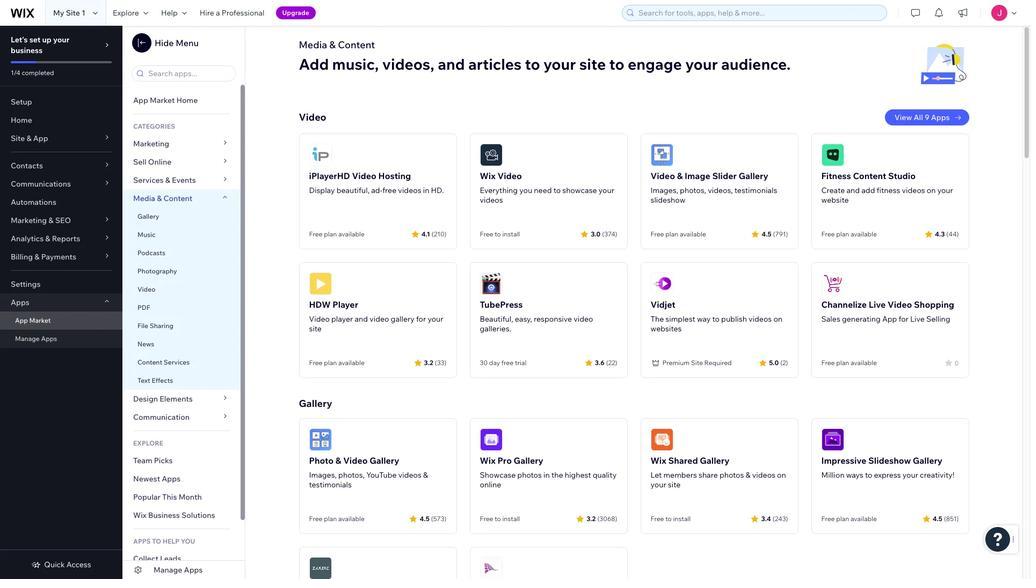 Task type: locate. For each thing, give the bounding box(es) containing it.
popular
[[133, 493, 161, 503]]

gallery up music
[[137, 213, 159, 221]]

manage down leads
[[154, 566, 182, 576]]

free plan available
[[309, 230, 365, 238], [651, 230, 706, 238], [821, 230, 877, 238], [309, 359, 365, 367], [821, 359, 877, 367], [309, 516, 365, 524], [821, 516, 877, 524]]

app right generating
[[882, 315, 897, 324]]

0 horizontal spatial marketing
[[11, 216, 47, 226]]

wix up everything
[[480, 171, 496, 182]]

1 vertical spatial market
[[29, 317, 51, 325]]

4.5 (791)
[[762, 230, 788, 238]]

& for media & content add music, videos, and articles to your site to engage your audience.
[[329, 39, 336, 51]]

wix inside sidebar element
[[133, 511, 147, 521]]

& right 'photo'
[[336, 456, 341, 467]]

impressive slideshow gallery logo image
[[821, 429, 844, 452]]

your
[[53, 35, 69, 45], [543, 55, 576, 74], [685, 55, 718, 74], [599, 186, 614, 195], [937, 186, 953, 195], [428, 315, 443, 324], [903, 471, 918, 481], [651, 481, 666, 490]]

home down "search apps..." field
[[176, 96, 198, 105]]

hire
[[200, 8, 214, 18]]

home down setup
[[11, 115, 32, 125]]

video left shopping
[[888, 300, 912, 310]]

members
[[663, 471, 697, 481]]

vidjet the simplest way to publish videos on websites
[[651, 300, 782, 334]]

marketing up analytics
[[11, 216, 47, 226]]

free to install down online
[[480, 516, 520, 524]]

file
[[137, 322, 148, 330]]

live up generating
[[869, 300, 886, 310]]

for inside hdw player video player and video gallery for your site
[[416, 315, 426, 324]]

0 horizontal spatial home
[[11, 115, 32, 125]]

sidebar element
[[0, 26, 122, 580], [122, 26, 245, 580]]

videos right 'publish'
[[749, 315, 772, 324]]

on inside vidjet the simplest way to publish videos on websites
[[774, 315, 782, 324]]

site for premium
[[691, 359, 703, 367]]

& for photo & video gallery images, photos, youtube videos & testimonials
[[336, 456, 341, 467]]

video up pdf
[[137, 286, 155, 294]]

marketing for marketing
[[133, 139, 169, 149]]

gallery inside the video & image slider gallery images, photos, videos, testimonials slideshow
[[739, 171, 768, 182]]

videos right youtube
[[398, 471, 422, 481]]

0 vertical spatial market
[[150, 96, 175, 105]]

3.2 for wix pro gallery
[[587, 515, 596, 523]]

plan for display
[[324, 230, 337, 238]]

video inside hdw player video player and video gallery for your site
[[309, 315, 330, 324]]

to right ways
[[865, 471, 872, 481]]

0 vertical spatial images,
[[651, 186, 678, 195]]

1 horizontal spatial market
[[150, 96, 175, 105]]

content inside fitness content studio create and add fitness videos on your website
[[853, 171, 886, 182]]

free plan available up zakeke - 3d/ar viewer logo
[[309, 516, 365, 524]]

1 vertical spatial videos,
[[708, 186, 733, 195]]

photos, left youtube
[[338, 471, 365, 481]]

1 horizontal spatial site
[[66, 8, 80, 18]]

2 horizontal spatial site
[[691, 359, 703, 367]]

available down add on the top right of page
[[851, 230, 877, 238]]

video right responsive
[[574, 315, 593, 324]]

install down showcase
[[502, 516, 520, 524]]

video down video & image slider gallery logo
[[651, 171, 675, 182]]

0 vertical spatial live
[[869, 300, 886, 310]]

4.5 (573)
[[420, 515, 447, 523]]

1 vertical spatial home
[[11, 115, 32, 125]]

1 horizontal spatial free
[[501, 359, 514, 367]]

1 vertical spatial manage
[[154, 566, 182, 576]]

1 vertical spatial services
[[164, 359, 190, 367]]

websites
[[651, 324, 682, 334]]

site up contacts
[[11, 134, 25, 143]]

& up music,
[[329, 39, 336, 51]]

beautiful,
[[480, 315, 513, 324]]

1 vertical spatial marketing
[[11, 216, 47, 226]]

gallery inside wix shared gallery let members share photos & videos on your site
[[700, 456, 730, 467]]

free for million
[[821, 516, 835, 524]]

quick access
[[44, 561, 91, 570]]

video up beautiful,
[[352, 171, 376, 182]]

view
[[895, 113, 912, 122]]

& right billing
[[35, 252, 39, 262]]

0 vertical spatial media
[[299, 39, 327, 51]]

0 vertical spatial photos,
[[680, 186, 706, 195]]

1 horizontal spatial images,
[[651, 186, 678, 195]]

channelize
[[821, 300, 867, 310]]

showcase
[[480, 471, 516, 481]]

videos inside the photo & video gallery images, photos, youtube videos & testimonials
[[398, 471, 422, 481]]

free right day
[[501, 359, 514, 367]]

0 horizontal spatial video
[[370, 315, 389, 324]]

content services link
[[122, 354, 241, 372]]

manage apps down "app market"
[[15, 335, 57, 343]]

free plan available down the display
[[309, 230, 365, 238]]

2 horizontal spatial 4.5
[[933, 515, 942, 523]]

0 horizontal spatial and
[[355, 315, 368, 324]]

free for player
[[309, 359, 322, 367]]

0 vertical spatial videos,
[[382, 55, 434, 74]]

site left the 1
[[66, 8, 80, 18]]

1 horizontal spatial 4.5
[[762, 230, 771, 238]]

on right fitness on the top of page
[[927, 186, 936, 195]]

1 horizontal spatial in
[[543, 471, 550, 481]]

& inside dropdown button
[[27, 134, 31, 143]]

let's set up your business
[[11, 35, 69, 55]]

hosting
[[378, 171, 411, 182]]

manage
[[15, 335, 40, 343], [154, 566, 182, 576]]

install down members
[[673, 516, 691, 524]]

wix down 'popular'
[[133, 511, 147, 521]]

design elements
[[133, 395, 193, 404]]

in
[[423, 186, 429, 195], [543, 471, 550, 481]]

generating
[[842, 315, 881, 324]]

publish
[[721, 315, 747, 324]]

free plan available for million
[[821, 516, 877, 524]]

fitness
[[877, 186, 900, 195]]

1 for from the left
[[416, 315, 426, 324]]

0 vertical spatial home
[[176, 96, 198, 105]]

1 vertical spatial on
[[774, 315, 782, 324]]

free plan available down website
[[821, 230, 877, 238]]

site inside wix shared gallery let members share photos & videos on your site
[[668, 481, 681, 490]]

2 for from the left
[[899, 315, 909, 324]]

media inside sidebar element
[[133, 194, 155, 204]]

2 photos from the left
[[720, 471, 744, 481]]

site
[[66, 8, 80, 18], [11, 134, 25, 143], [691, 359, 703, 367]]

site & app
[[11, 134, 48, 143]]

tubepress
[[480, 300, 523, 310]]

2 vertical spatial site
[[691, 359, 703, 367]]

4.3
[[935, 230, 945, 238]]

free to install
[[480, 230, 520, 238], [480, 516, 520, 524], [651, 516, 691, 524]]

testimonials inside the photo & video gallery images, photos, youtube videos & testimonials
[[309, 481, 352, 490]]

2 vertical spatial site
[[668, 481, 681, 490]]

wix inside wix pro gallery showcase photos in the highest quality online
[[480, 456, 496, 467]]

0 horizontal spatial photos
[[517, 471, 542, 481]]

plan down million
[[836, 516, 849, 524]]

4.5 left '(791)'
[[762, 230, 771, 238]]

available down the photo & video gallery images, photos, youtube videos & testimonials
[[338, 516, 365, 524]]

to right "need"
[[553, 186, 561, 195]]

& for services & events
[[165, 176, 170, 185]]

videos down "studio"
[[902, 186, 925, 195]]

1 vertical spatial site
[[11, 134, 25, 143]]

1 horizontal spatial and
[[438, 55, 465, 74]]

app up categories
[[133, 96, 148, 105]]

& inside popup button
[[45, 234, 50, 244]]

let's
[[11, 35, 28, 45]]

images, down video & image slider gallery logo
[[651, 186, 678, 195]]

1/4 completed
[[11, 69, 54, 77]]

swiftxr (3d/ar/vr) viewer logo image
[[480, 558, 502, 580]]

to down members
[[665, 516, 672, 524]]

0 horizontal spatial 3.2
[[424, 359, 433, 367]]

4.5 for photo & video gallery
[[420, 515, 430, 523]]

beautiful,
[[337, 186, 370, 195]]

0 vertical spatial and
[[438, 55, 465, 74]]

& right share
[[746, 471, 751, 481]]

0 horizontal spatial manage
[[15, 335, 40, 343]]

photos, down image
[[680, 186, 706, 195]]

available down beautiful,
[[338, 230, 365, 238]]

online
[[148, 157, 172, 167]]

& left events
[[165, 176, 170, 185]]

0 horizontal spatial 4.5
[[420, 515, 430, 523]]

add
[[299, 55, 329, 74]]

solutions
[[181, 511, 215, 521]]

on inside wix shared gallery let members share photos & videos on your site
[[777, 471, 786, 481]]

to right way
[[712, 315, 720, 324]]

display
[[309, 186, 335, 195]]

5.0
[[769, 359, 779, 367]]

free for let
[[651, 516, 664, 524]]

testimonials down 'photo'
[[309, 481, 352, 490]]

content up music,
[[338, 39, 375, 51]]

1 vertical spatial 3.2
[[587, 515, 596, 523]]

1 horizontal spatial testimonials
[[735, 186, 777, 195]]

0 horizontal spatial photos,
[[338, 471, 365, 481]]

0 horizontal spatial images,
[[309, 471, 337, 481]]

reports
[[52, 234, 80, 244]]

free for slider
[[651, 230, 664, 238]]

images, inside the photo & video gallery images, photos, youtube videos & testimonials
[[309, 471, 337, 481]]

apps right 9
[[931, 113, 950, 122]]

free to install for shared
[[651, 516, 691, 524]]

communications
[[11, 179, 71, 189]]

wix pro gallery logo image
[[480, 429, 502, 452]]

0 horizontal spatial videos,
[[382, 55, 434, 74]]

services & events
[[133, 176, 196, 185]]

1 photos from the left
[[517, 471, 542, 481]]

app down 'home' link
[[33, 134, 48, 143]]

text effects
[[137, 377, 173, 385]]

setup link
[[0, 93, 122, 111]]

wix business solutions link
[[122, 507, 241, 525]]

videos inside wix video everything you need to showcase your videos
[[480, 195, 503, 205]]

0 vertical spatial in
[[423, 186, 429, 195]]

(374)
[[602, 230, 617, 238]]

wix for wix shared gallery
[[651, 456, 666, 467]]

fitness content studio logo image
[[821, 144, 844, 166]]

videos inside iplayerhd video hosting display beautiful, ad-free videos in hd.
[[398, 186, 421, 195]]

0 horizontal spatial free
[[382, 186, 396, 195]]

install
[[502, 230, 520, 238], [502, 516, 520, 524], [673, 516, 691, 524]]

market up categories
[[150, 96, 175, 105]]

0 horizontal spatial in
[[423, 186, 429, 195]]

0 horizontal spatial for
[[416, 315, 426, 324]]

gallery inside gallery link
[[137, 213, 159, 221]]

photo
[[309, 456, 334, 467]]

free to install down everything
[[480, 230, 520, 238]]

to
[[525, 55, 540, 74], [609, 55, 624, 74], [553, 186, 561, 195], [495, 230, 501, 238], [712, 315, 720, 324], [865, 471, 872, 481], [495, 516, 501, 524], [665, 516, 672, 524]]

4.5 for video & image slider gallery
[[762, 230, 771, 238]]

videos inside wix shared gallery let members share photos & videos on your site
[[752, 471, 775, 481]]

1 vertical spatial images,
[[309, 471, 337, 481]]

2 vertical spatial on
[[777, 471, 786, 481]]

and inside hdw player video player and video gallery for your site
[[355, 315, 368, 324]]

wix left pro
[[480, 456, 496, 467]]

& left image
[[677, 171, 683, 182]]

and inside fitness content studio create and add fitness videos on your website
[[847, 186, 860, 195]]

1 horizontal spatial 3.2
[[587, 515, 596, 523]]

and right player
[[355, 315, 368, 324]]

1 horizontal spatial for
[[899, 315, 909, 324]]

app inside dropdown button
[[33, 134, 48, 143]]

0 horizontal spatial site
[[11, 134, 25, 143]]

apps down you
[[184, 566, 203, 576]]

music
[[137, 231, 156, 239]]

1 vertical spatial photos,
[[338, 471, 365, 481]]

install for shared
[[673, 516, 691, 524]]

marketing down categories
[[133, 139, 169, 149]]

site inside hdw player video player and video gallery for your site
[[309, 324, 322, 334]]

1 horizontal spatial manage apps
[[154, 566, 203, 576]]

plan for million
[[836, 516, 849, 524]]

videos, inside media & content add music, videos, and articles to your site to engage your audience.
[[382, 55, 434, 74]]

0 horizontal spatial site
[[309, 324, 322, 334]]

images, down 'photo'
[[309, 471, 337, 481]]

photos, inside the photo & video gallery images, photos, youtube videos & testimonials
[[338, 471, 365, 481]]

& left seo
[[49, 216, 53, 226]]

1 video from the left
[[370, 315, 389, 324]]

videos inside vidjet the simplest way to publish videos on websites
[[749, 315, 772, 324]]

(33)
[[435, 359, 447, 367]]

photos left the
[[517, 471, 542, 481]]

0 horizontal spatial market
[[29, 317, 51, 325]]

& inside wix shared gallery let members share photos & videos on your site
[[746, 471, 751, 481]]

and for hdw player
[[355, 315, 368, 324]]

media inside media & content add music, videos, and articles to your site to engage your audience.
[[299, 39, 327, 51]]

help button
[[155, 0, 193, 26]]

testimonials down slider
[[735, 186, 777, 195]]

view all 9 apps
[[895, 113, 950, 122]]

1 horizontal spatial marketing
[[133, 139, 169, 149]]

channelize live video shopping logo image
[[821, 273, 844, 295]]

everything
[[480, 186, 518, 195]]

to down everything
[[495, 230, 501, 238]]

apps up this at the left of page
[[162, 475, 180, 484]]

1 horizontal spatial photos
[[720, 471, 744, 481]]

1 vertical spatial and
[[847, 186, 860, 195]]

gallery
[[391, 315, 414, 324]]

1 horizontal spatial media
[[299, 39, 327, 51]]

& up contacts
[[27, 134, 31, 143]]

in left hd.
[[423, 186, 429, 195]]

million
[[821, 471, 845, 481]]

free for you
[[480, 230, 493, 238]]

market for app market
[[29, 317, 51, 325]]

4.5 left (573)
[[420, 515, 430, 523]]

for inside 'channelize live video shopping sales generating app for live selling'
[[899, 315, 909, 324]]

1 vertical spatial in
[[543, 471, 550, 481]]

set
[[29, 35, 40, 45]]

wix inside wix shared gallery let members share photos & videos on your site
[[651, 456, 666, 467]]

home
[[176, 96, 198, 105], [11, 115, 32, 125]]

your inside 'let's set up your business'
[[53, 35, 69, 45]]

business
[[148, 511, 180, 521]]

gallery up youtube
[[370, 456, 399, 467]]

1 horizontal spatial video
[[574, 315, 593, 324]]

install for video
[[502, 230, 520, 238]]

1 horizontal spatial photos,
[[680, 186, 706, 195]]

& inside popup button
[[35, 252, 39, 262]]

3.2 left (33)
[[424, 359, 433, 367]]

file sharing
[[137, 322, 173, 330]]

& inside media & content add music, videos, and articles to your site to engage your audience.
[[329, 39, 336, 51]]

& inside 'popup button'
[[49, 216, 53, 226]]

0 vertical spatial testimonials
[[735, 186, 777, 195]]

& down services & events
[[157, 194, 162, 204]]

30 day free trial
[[480, 359, 527, 367]]

1 vertical spatial testimonials
[[309, 481, 352, 490]]

wix shared gallery logo image
[[651, 429, 673, 452]]

3.6
[[595, 359, 605, 367]]

30
[[480, 359, 488, 367]]

1 vertical spatial media
[[133, 194, 155, 204]]

& for marketing & seo
[[49, 216, 53, 226]]

& inside the video & image slider gallery images, photos, videos, testimonials slideshow
[[677, 171, 683, 182]]

Search for tools, apps, help & more... field
[[635, 5, 883, 20]]

4.5 for impressive slideshow gallery
[[933, 515, 942, 523]]

gallery right pro
[[514, 456, 543, 467]]

and left articles
[[438, 55, 465, 74]]

available down ways
[[851, 516, 877, 524]]

website
[[821, 195, 849, 205]]

and inside media & content add music, videos, and articles to your site to engage your audience.
[[438, 55, 465, 74]]

1 vertical spatial site
[[309, 324, 322, 334]]

video up everything
[[498, 171, 522, 182]]

videos down hosting on the top left of the page
[[398, 186, 421, 195]]

and for fitness content studio
[[847, 186, 860, 195]]

free to install for video
[[480, 230, 520, 238]]

market down apps popup button
[[29, 317, 51, 325]]

month
[[179, 493, 202, 503]]

& for video & image slider gallery images, photos, videos, testimonials slideshow
[[677, 171, 683, 182]]

marketing inside 'popup button'
[[11, 216, 47, 226]]

0 horizontal spatial manage apps
[[15, 335, 57, 343]]

plan up zakeke - 3d/ar viewer logo
[[324, 516, 337, 524]]

and
[[438, 55, 465, 74], [847, 186, 860, 195], [355, 315, 368, 324]]

wix inside wix video everything you need to showcase your videos
[[480, 171, 496, 182]]

wix for wix pro gallery
[[480, 456, 496, 467]]

wix video everything you need to showcase your videos
[[480, 171, 614, 205]]

3.2 for hdw player
[[424, 359, 433, 367]]

0 vertical spatial marketing
[[133, 139, 169, 149]]

shopping
[[914, 300, 954, 310]]

& for site & app
[[27, 134, 31, 143]]

access
[[66, 561, 91, 570]]

1 sidebar element from the left
[[0, 26, 122, 580]]

videos up 3.4
[[752, 471, 775, 481]]

video inside 'channelize live video shopping sales generating app for live selling'
[[888, 300, 912, 310]]

plan for create
[[836, 230, 849, 238]]

1 horizontal spatial site
[[579, 55, 606, 74]]

install down everything
[[502, 230, 520, 238]]

content up add on the top right of page
[[853, 171, 886, 182]]

free plan available down generating
[[821, 359, 877, 367]]

videos inside fitness content studio create and add fitness videos on your website
[[902, 186, 925, 195]]

1 horizontal spatial home
[[176, 96, 198, 105]]

gallery up share
[[700, 456, 730, 467]]

0 vertical spatial site
[[579, 55, 606, 74]]

gallery up creativity!
[[913, 456, 943, 467]]

0 vertical spatial on
[[927, 186, 936, 195]]

2 horizontal spatial site
[[668, 481, 681, 490]]

& for analytics & reports
[[45, 234, 50, 244]]

available down slideshow
[[680, 230, 706, 238]]

hdw
[[309, 300, 331, 310]]

in inside wix pro gallery showcase photos in the highest quality online
[[543, 471, 550, 481]]

& for media & content
[[157, 194, 162, 204]]

2 sidebar element from the left
[[122, 26, 245, 580]]

0 vertical spatial 3.2
[[424, 359, 433, 367]]

9
[[925, 113, 929, 122]]

0 horizontal spatial media
[[133, 194, 155, 204]]

team
[[133, 456, 152, 466]]

manage apps link down "app market"
[[0, 330, 122, 349]]

free plan available down player
[[309, 359, 365, 367]]

1 vertical spatial free
[[501, 359, 514, 367]]

free plan available down ways
[[821, 516, 877, 524]]

marketing & seo button
[[0, 212, 122, 230]]

available for gallery
[[338, 516, 365, 524]]

up
[[42, 35, 51, 45]]

zakeke - 3d/ar viewer logo image
[[309, 558, 332, 580]]

in left the
[[543, 471, 550, 481]]

highest
[[565, 471, 591, 481]]

hdw player logo image
[[309, 273, 332, 295]]

0 horizontal spatial live
[[869, 300, 886, 310]]

videos, down slider
[[708, 186, 733, 195]]

services down the news link at the left bottom of the page
[[164, 359, 190, 367]]

marketing
[[133, 139, 169, 149], [11, 216, 47, 226]]

0
[[955, 360, 959, 368]]

shared
[[668, 456, 698, 467]]

media & content
[[133, 194, 192, 204]]

free plan available down slideshow
[[651, 230, 706, 238]]

0 vertical spatial manage
[[15, 335, 40, 343]]

1 horizontal spatial live
[[910, 315, 925, 324]]

0 vertical spatial free
[[382, 186, 396, 195]]

2 video from the left
[[574, 315, 593, 324]]

in inside iplayerhd video hosting display beautiful, ad-free videos in hd.
[[423, 186, 429, 195]]

0 vertical spatial site
[[66, 8, 80, 18]]

0 horizontal spatial testimonials
[[309, 481, 352, 490]]

0 vertical spatial manage apps
[[15, 335, 57, 343]]

4.3 (44)
[[935, 230, 959, 238]]

your inside hdw player video player and video gallery for your site
[[428, 315, 443, 324]]

3.2 left the "(3068)"
[[587, 515, 596, 523]]

2 vertical spatial and
[[355, 315, 368, 324]]

player
[[333, 300, 358, 310]]

1 horizontal spatial videos,
[[708, 186, 733, 195]]

2 horizontal spatial and
[[847, 186, 860, 195]]

wix up let
[[651, 456, 666, 467]]

upgrade button
[[276, 6, 316, 19]]

apps down settings
[[11, 298, 29, 308]]

photos, inside the video & image slider gallery images, photos, videos, testimonials slideshow
[[680, 186, 706, 195]]



Task type: vqa. For each thing, say whether or not it's contained in the screenshot.


Task type: describe. For each thing, give the bounding box(es) containing it.
settings link
[[0, 275, 122, 294]]

& for billing & payments
[[35, 252, 39, 262]]

news
[[137, 340, 154, 349]]

available down generating
[[851, 359, 877, 367]]

free plan available for slider
[[651, 230, 706, 238]]

(210)
[[432, 230, 447, 238]]

categories
[[133, 122, 175, 130]]

free to install for pro
[[480, 516, 520, 524]]

iplayerhd video hosting display beautiful, ad-free videos in hd.
[[309, 171, 444, 195]]

app inside 'channelize live video shopping sales generating app for live selling'
[[882, 315, 897, 324]]

(573)
[[431, 515, 447, 523]]

upgrade
[[282, 9, 309, 17]]

wix for wix video
[[480, 171, 496, 182]]

apps down app market link
[[41, 335, 57, 343]]

available for display
[[338, 230, 365, 238]]

1 vertical spatial manage apps link
[[122, 562, 245, 580]]

available for slider
[[680, 230, 706, 238]]

plan for slider
[[665, 230, 678, 238]]

(243)
[[773, 515, 788, 523]]

setup
[[11, 97, 32, 107]]

vidjet
[[651, 300, 675, 310]]

to inside impressive slideshow gallery million ways to express your creativity!
[[865, 471, 872, 481]]

your inside fitness content studio create and add fitness videos on your website
[[937, 186, 953, 195]]

available for player
[[338, 359, 365, 367]]

text
[[137, 377, 150, 385]]

marketing for marketing & seo
[[11, 216, 47, 226]]

to inside vidjet the simplest way to publish videos on websites
[[712, 315, 720, 324]]

automations
[[11, 198, 56, 207]]

the
[[651, 315, 664, 324]]

4.1
[[421, 230, 430, 238]]

(44)
[[946, 230, 959, 238]]

seo
[[55, 216, 71, 226]]

free plan available for create
[[821, 230, 877, 238]]

analytics
[[11, 234, 44, 244]]

sell online
[[133, 157, 172, 167]]

team picks link
[[122, 452, 241, 470]]

video inside the video & image slider gallery images, photos, videos, testimonials slideshow
[[651, 171, 675, 182]]

home link
[[0, 111, 122, 129]]

quick access button
[[31, 561, 91, 570]]

picks
[[154, 456, 173, 466]]

fitness content studio create and add fitness videos on your website
[[821, 171, 953, 205]]

content services
[[137, 359, 190, 367]]

free for display
[[309, 230, 322, 238]]

site for my
[[66, 8, 80, 18]]

for for live
[[899, 315, 909, 324]]

my site 1
[[53, 8, 85, 18]]

newest apps
[[133, 475, 180, 484]]

plan for player
[[324, 359, 337, 367]]

gallery inside the photo & video gallery images, photos, youtube videos & testimonials
[[370, 456, 399, 467]]

explore
[[113, 8, 139, 18]]

completed
[[22, 69, 54, 77]]

podcasts link
[[122, 244, 241, 263]]

content down services & events link
[[164, 194, 192, 204]]

your inside wix shared gallery let members share photos & videos on your site
[[651, 481, 666, 490]]

create
[[821, 186, 845, 195]]

available for million
[[851, 516, 877, 524]]

simplest
[[666, 315, 695, 324]]

premium
[[662, 359, 690, 367]]

to right articles
[[525, 55, 540, 74]]

video inside iplayerhd video hosting display beautiful, ad-free videos in hd.
[[352, 171, 376, 182]]

channelize live video shopping sales generating app for live selling
[[821, 300, 954, 324]]

content down news
[[137, 359, 162, 367]]

for for player
[[416, 315, 426, 324]]

all
[[914, 113, 923, 122]]

apps inside popup button
[[11, 298, 29, 308]]

podcasts
[[137, 249, 165, 257]]

& up 4.5 (573)
[[423, 471, 428, 481]]

on inside fitness content studio create and add fitness videos on your website
[[927, 186, 936, 195]]

media & content link
[[122, 190, 241, 208]]

video & image slider gallery logo image
[[651, 144, 673, 166]]

apps to help you
[[133, 538, 195, 546]]

youtube
[[366, 471, 397, 481]]

photography
[[137, 267, 177, 275]]

content inside media & content add music, videos, and articles to your site to engage your audience.
[[338, 39, 375, 51]]

trial
[[515, 359, 527, 367]]

0 vertical spatial manage apps link
[[0, 330, 122, 349]]

pdf link
[[122, 299, 241, 317]]

free plan available for display
[[309, 230, 365, 238]]

vidjet logo image
[[651, 273, 673, 295]]

gallery inside wix pro gallery showcase photos in the highest quality online
[[514, 456, 543, 467]]

your inside wix video everything you need to showcase your videos
[[599, 186, 614, 195]]

videos, inside the video & image slider gallery images, photos, videos, testimonials slideshow
[[708, 186, 733, 195]]

photo & video gallery logo image
[[309, 429, 332, 452]]

free plan available for player
[[309, 359, 365, 367]]

Search apps... field
[[145, 66, 232, 81]]

available for create
[[851, 230, 877, 238]]

free for showcase
[[480, 516, 493, 524]]

iplayerhd video hosting logo image
[[309, 144, 332, 166]]

app market link
[[0, 312, 122, 330]]

sidebar element containing hide menu
[[122, 26, 245, 580]]

wix video logo image
[[480, 144, 502, 166]]

to
[[152, 538, 161, 546]]

plan for gallery
[[324, 516, 337, 524]]

free for create
[[821, 230, 835, 238]]

the
[[551, 471, 563, 481]]

video inside hdw player video player and video gallery for your site
[[370, 315, 389, 324]]

images, inside the video & image slider gallery images, photos, videos, testimonials slideshow
[[651, 186, 678, 195]]

to inside wix video everything you need to showcase your videos
[[553, 186, 561, 195]]

free plan available for gallery
[[309, 516, 365, 524]]

communication link
[[122, 409, 241, 427]]

gallery inside impressive slideshow gallery million ways to express your creativity!
[[913, 456, 943, 467]]

video inside tubepress beautiful, easy, responsive video galleries.
[[574, 315, 593, 324]]

plan down the sales
[[836, 359, 849, 367]]

leads
[[160, 555, 181, 564]]

apps button
[[0, 294, 122, 312]]

collect leads
[[133, 555, 181, 564]]

newest apps link
[[122, 470, 241, 489]]

sidebar element containing let's set up your business
[[0, 26, 122, 580]]

video inside wix video everything you need to showcase your videos
[[498, 171, 522, 182]]

app market home
[[133, 96, 198, 105]]

ad-
[[371, 186, 382, 195]]

app down settings
[[15, 317, 28, 325]]

1 vertical spatial manage apps
[[154, 566, 203, 576]]

3.6 (22)
[[595, 359, 617, 367]]

slideshow
[[651, 195, 686, 205]]

to down online
[[495, 516, 501, 524]]

photos inside wix shared gallery let members share photos & videos on your site
[[720, 471, 744, 481]]

help
[[163, 538, 179, 546]]

menu
[[176, 38, 199, 48]]

(22)
[[606, 359, 617, 367]]

3.2 (33)
[[424, 359, 447, 367]]

photos inside wix pro gallery showcase photos in the highest quality online
[[517, 471, 542, 481]]

collect leads link
[[122, 550, 241, 569]]

showcase
[[562, 186, 597, 195]]

impressive
[[821, 456, 866, 467]]

marketing link
[[122, 135, 241, 153]]

video inside sidebar element
[[137, 286, 155, 294]]

your inside impressive slideshow gallery million ways to express your creativity!
[[903, 471, 918, 481]]

site inside media & content add music, videos, and articles to your site to engage your audience.
[[579, 55, 606, 74]]

popular this month
[[133, 493, 202, 503]]

0 vertical spatial services
[[133, 176, 164, 185]]

1 vertical spatial live
[[910, 315, 925, 324]]

express
[[874, 471, 901, 481]]

app market
[[15, 317, 51, 325]]

to left "engage"
[[609, 55, 624, 74]]

tubepress logo image
[[480, 273, 502, 295]]

slider
[[712, 171, 737, 182]]

communications button
[[0, 175, 122, 193]]

media for media & content
[[133, 194, 155, 204]]

music,
[[332, 55, 379, 74]]

free inside iplayerhd video hosting display beautiful, ad-free videos in hd.
[[382, 186, 396, 195]]

testimonials inside the video & image slider gallery images, photos, videos, testimonials slideshow
[[735, 186, 777, 195]]

4.1 (210)
[[421, 230, 447, 238]]

apps
[[133, 538, 151, 546]]

install for pro
[[502, 516, 520, 524]]

payments
[[41, 252, 76, 262]]

events
[[172, 176, 196, 185]]

video inside the photo & video gallery images, photos, youtube videos & testimonials
[[343, 456, 368, 467]]

free for gallery
[[309, 516, 322, 524]]

gallery up the "photo & video gallery logo"
[[299, 398, 332, 410]]

site inside dropdown button
[[11, 134, 25, 143]]

video up iplayerhd video hosting logo
[[299, 111, 326, 124]]

player
[[331, 315, 353, 324]]

4.5 (851)
[[933, 515, 959, 523]]

media for media & content add music, videos, and articles to your site to engage your audience.
[[299, 39, 327, 51]]

news link
[[122, 336, 241, 354]]

file sharing link
[[122, 317, 241, 336]]

gallery link
[[122, 208, 241, 226]]

day
[[489, 359, 500, 367]]

1 horizontal spatial manage
[[154, 566, 182, 576]]

billing & payments button
[[0, 248, 122, 266]]

quick
[[44, 561, 65, 570]]

market for app market home
[[150, 96, 175, 105]]

impressive slideshow gallery million ways to express your creativity!
[[821, 456, 954, 481]]



